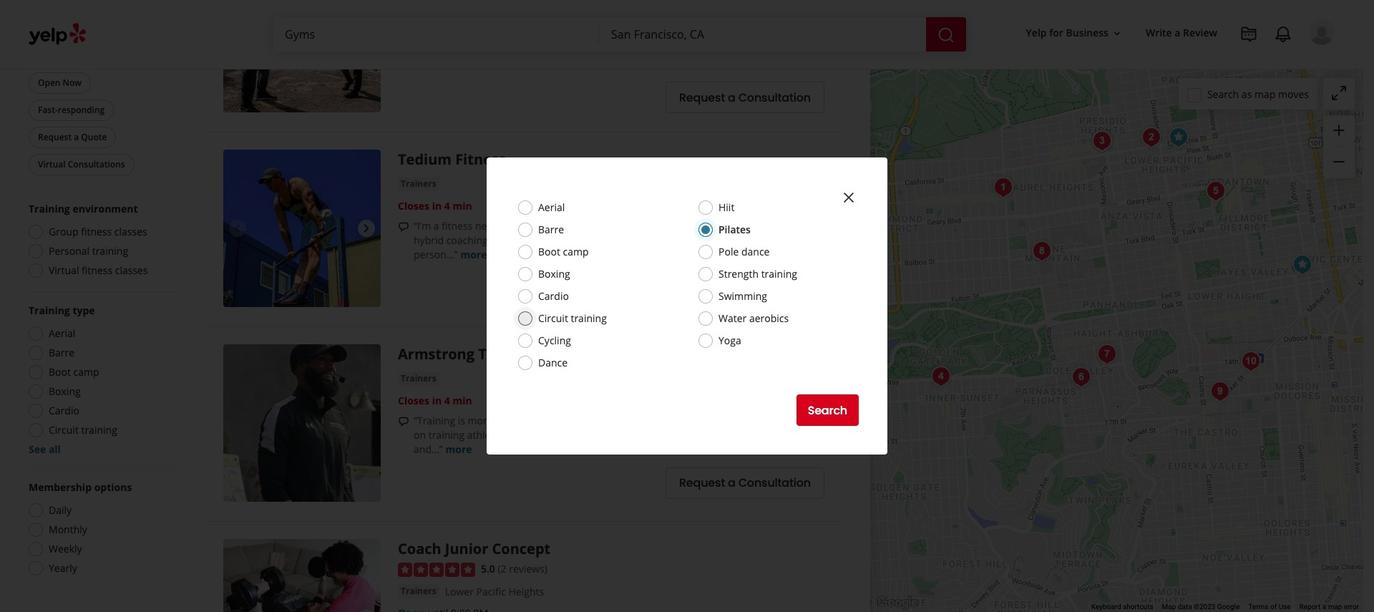 Task type: vqa. For each thing, say whether or not it's contained in the screenshot.
Renovation
no



Task type: locate. For each thing, give the bounding box(es) containing it.
of
[[588, 219, 597, 233], [1271, 603, 1277, 611]]

the firm sf image
[[1093, 340, 1122, 369]]

1 vertical spatial cardio
[[49, 404, 79, 417]]

virtual for virtual consultations
[[38, 158, 66, 170]]

4 trainers button from the top
[[398, 584, 439, 599]]

0 horizontal spatial circuit training
[[49, 423, 117, 437]]

or left 'an'
[[613, 233, 623, 247]]

on
[[414, 428, 426, 442]]

see all
[[29, 442, 61, 456]]

is
[[458, 414, 465, 427]]

job
[[528, 414, 543, 427]]

consultation down prevention
[[739, 475, 811, 491]]

weekly
[[49, 542, 82, 556]]

trainers down 5 star rating 'image'
[[401, 585, 437, 597]]

16 speech v2 image left ""training"
[[398, 416, 410, 427]]

and inside "training is more than a job to me, it's my passion and my purpose. currently focusing on training athletes to better assist them in mobility, flexibility, injury prevention and…"
[[649, 414, 667, 427]]

request a quote
[[38, 131, 107, 143]]

of up house
[[588, 219, 597, 233]]

filters
[[29, 21, 65, 37]]

0 horizontal spatial i
[[493, 233, 496, 247]]

0 vertical spatial camp
[[563, 245, 589, 258]]

3 trainers from the top
[[401, 372, 437, 384]]

training inside "training is more than a job to me, it's my passion and my purpose. currently focusing on training athletes to better assist them in mobility, flexibility, injury prevention and…"
[[429, 428, 465, 442]]

boot camp
[[538, 245, 589, 258], [49, 365, 99, 379]]

virtual
[[38, 158, 66, 170], [49, 263, 79, 277]]

0 horizontal spatial of
[[588, 219, 597, 233]]

min up coaching.
[[453, 199, 472, 213]]

aerial
[[538, 200, 565, 214], [49, 327, 75, 340]]

1 horizontal spatial i
[[657, 219, 659, 233]]

training down ""training"
[[429, 428, 465, 442]]

2 min from the top
[[453, 394, 472, 407]]

mobility,
[[618, 428, 658, 442]]

16 speech v2 image
[[398, 221, 410, 232]]

and up mobility, at the left
[[649, 414, 667, 427]]

0 horizontal spatial and
[[615, 42, 633, 56]]

will
[[499, 233, 514, 247]]

movement
[[685, 42, 736, 56]]

closes for armstrong training
[[398, 394, 430, 407]]

1 vertical spatial classes
[[115, 263, 148, 277]]

1 vertical spatial circuit
[[49, 423, 79, 437]]

0 vertical spatial closes in 4 min
[[398, 199, 472, 213]]

1 closes from the top
[[398, 199, 430, 213]]

of inside "i'm a fitness nerd with over 10 years of experience. i offer 1:1 online, in-person, and hybrid coaching. i will travel to your house or an agreed upon location for in- person…"
[[588, 219, 597, 233]]

1 horizontal spatial camp
[[563, 245, 589, 258]]

now
[[63, 77, 82, 89]]

1 request a consultation button from the top
[[666, 82, 825, 113]]

map right as
[[1255, 87, 1276, 101]]

0 vertical spatial 16 speech v2 image
[[398, 44, 410, 56]]

request a consultation button for "providing personal training, group fitness, and functional movement for folks looking to train outdoors or at home."
[[666, 82, 825, 113]]

in up ""training"
[[432, 394, 442, 407]]

agreed
[[640, 233, 673, 247]]

my right it's in the bottom left of the page
[[593, 414, 607, 427]]

training left type
[[29, 304, 70, 317]]

use
[[1279, 603, 1291, 611]]

16 speech v2 image for "training
[[398, 416, 410, 427]]

concept
[[492, 539, 551, 558]]

for down person,
[[742, 233, 756, 247]]

3 option group from the top
[[24, 480, 178, 580]]

boot down 10
[[538, 245, 561, 258]]

request a consultation down folks
[[679, 89, 811, 106]]

a inside 'link'
[[1175, 26, 1181, 40]]

1 vertical spatial in
[[432, 394, 442, 407]]

0 vertical spatial barre
[[538, 223, 564, 236]]

1 previous image from the top
[[229, 220, 246, 237]]

circuit up cycling
[[538, 311, 568, 325]]

in right them
[[607, 428, 615, 442]]

consultation up aerobics at the right bottom of the page
[[739, 280, 811, 297]]

2 closes in 4 min from the top
[[398, 394, 472, 407]]

0 vertical spatial request a consultation
[[679, 89, 811, 106]]

cardio up cycling
[[538, 289, 569, 303]]

environment
[[73, 202, 138, 216]]

quote
[[81, 131, 107, 143]]

4
[[444, 199, 450, 213], [444, 394, 450, 407]]

barre inside search 'dialog'
[[538, 223, 564, 236]]

trainers for third trainers button from the top
[[401, 372, 437, 384]]

in
[[432, 199, 442, 213], [432, 394, 442, 407], [607, 428, 615, 442]]

of left use
[[1271, 603, 1277, 611]]

1 min from the top
[[453, 199, 472, 213]]

0 vertical spatial circuit training
[[538, 311, 607, 325]]

fitness up coaching.
[[442, 219, 473, 233]]

1 vertical spatial slideshow element
[[223, 539, 381, 612]]

sunset gym image
[[927, 362, 956, 391]]

a right write
[[1175, 26, 1181, 40]]

1 horizontal spatial my
[[669, 414, 684, 427]]

or left at at the left
[[496, 57, 506, 70]]

trainers link left "west"
[[398, 0, 439, 14]]

1 vertical spatial search
[[808, 402, 848, 419]]

group
[[26, 49, 178, 178], [1324, 115, 1355, 178]]

more
[[556, 57, 583, 70], [461, 248, 487, 261], [468, 414, 493, 427], [446, 442, 472, 456]]

trainers button down tedium
[[398, 177, 439, 191]]

2 vertical spatial consultation
[[739, 475, 811, 491]]

review
[[1184, 26, 1218, 40]]

nerd
[[475, 219, 497, 233]]

trainers link down 5 star rating 'image'
[[398, 584, 439, 599]]

0 vertical spatial slideshow element
[[223, 150, 381, 307]]

data
[[1178, 603, 1193, 611]]

write
[[1146, 26, 1173, 40]]

trainers
[[401, 1, 437, 13], [401, 177, 437, 190], [401, 372, 437, 384], [401, 585, 437, 597]]

and inside "i'm a fitness nerd with over 10 years of experience. i offer 1:1 online, in-person, and hybrid coaching. i will travel to your house or an agreed upon location for in- person…"
[[788, 219, 806, 233]]

training
[[29, 202, 70, 216], [29, 304, 70, 317], [478, 344, 538, 364]]

1 vertical spatial previous image
[[229, 609, 246, 612]]

training up group
[[29, 202, 70, 216]]

search
[[1208, 87, 1240, 101], [808, 402, 848, 419]]

trainers down armstrong
[[401, 372, 437, 384]]

group
[[49, 225, 78, 238]]

None search field
[[274, 17, 969, 52]]

1 horizontal spatial boot camp
[[538, 245, 589, 258]]

0 vertical spatial of
[[588, 219, 597, 233]]

consultations
[[68, 158, 125, 170]]

circuit training up cycling
[[538, 311, 607, 325]]

1 consultation from the top
[[739, 89, 811, 106]]

0 horizontal spatial group
[[26, 49, 178, 178]]

training left dance
[[478, 344, 538, 364]]

1 option group from the top
[[24, 202, 178, 282]]

0 vertical spatial and
[[615, 42, 633, 56]]

1 my from the left
[[593, 414, 607, 427]]

3 consultation from the top
[[739, 475, 811, 491]]

1 vertical spatial barre
[[49, 346, 75, 359]]

aerial up 10
[[538, 200, 565, 214]]

virtual inside button
[[38, 158, 66, 170]]

2 consultation from the top
[[739, 280, 811, 297]]

boot inside search 'dialog'
[[538, 245, 561, 258]]

0 vertical spatial option group
[[24, 202, 178, 282]]

closes
[[398, 199, 430, 213], [398, 394, 430, 407]]

more link down is
[[446, 442, 472, 456]]

group containing open now
[[26, 49, 178, 178]]

1 horizontal spatial aerial
[[538, 200, 565, 214]]

classes for group fitness classes
[[114, 225, 147, 238]]

1 vertical spatial request a consultation button
[[666, 273, 825, 304]]

1 vertical spatial boot camp
[[49, 365, 99, 379]]

closes in 4 min for armstrong
[[398, 394, 472, 407]]

0 horizontal spatial search
[[808, 402, 848, 419]]

boot camp down years
[[538, 245, 589, 258]]

0 vertical spatial virtual
[[38, 158, 66, 170]]

closes up '"i'm'
[[398, 199, 430, 213]]

1 4 from the top
[[444, 199, 450, 213]]

1 vertical spatial boot
[[49, 365, 71, 379]]

option group containing training environment
[[24, 202, 178, 282]]

to inside "i'm a fitness nerd with over 10 years of experience. i offer 1:1 online, in-person, and hybrid coaching. i will travel to your house or an agreed upon location for in- person…"
[[546, 233, 555, 247]]

1 vertical spatial option group
[[24, 304, 178, 457]]

boxing down your
[[538, 267, 570, 281]]

camp down years
[[563, 245, 589, 258]]

0 vertical spatial for
[[1050, 26, 1064, 40]]

map for moves
[[1255, 87, 1276, 101]]

coach junior concept
[[398, 539, 551, 558]]

request a consultation button for "training is more than a job to me, it's my passion and my purpose. currently focusing on training athletes to better assist them in mobility, flexibility, injury prevention and…"
[[666, 467, 825, 499]]

1 vertical spatial training
[[29, 304, 70, 317]]

more down is
[[446, 442, 472, 456]]

open now button
[[29, 72, 91, 94]]

4 up ""training"
[[444, 394, 450, 407]]

a left job
[[520, 414, 525, 427]]

0 vertical spatial in-
[[738, 219, 750, 233]]

1 vertical spatial of
[[1271, 603, 1277, 611]]

circuit training up all
[[49, 423, 117, 437]]

slideshow element
[[223, 150, 381, 307], [223, 539, 381, 612]]

my up flexibility,
[[669, 414, 684, 427]]

request a consultation up water aerobics
[[679, 280, 811, 297]]

fitness for virtual fitness classes
[[82, 263, 113, 277]]

0 vertical spatial search
[[1208, 87, 1240, 101]]

previous image
[[229, 220, 246, 237], [229, 609, 246, 612]]

map region
[[867, 0, 1375, 612]]

1 horizontal spatial group
[[1324, 115, 1355, 178]]

trainers left "west"
[[401, 1, 437, 13]]

shortcuts
[[1124, 603, 1154, 611]]

virtual inside 'option group'
[[49, 263, 79, 277]]

0 vertical spatial boxing
[[538, 267, 570, 281]]

fitness down personal training
[[82, 263, 113, 277]]

2 vertical spatial more link
[[446, 442, 472, 456]]

more down coaching.
[[461, 248, 487, 261]]

1 vertical spatial closes in 4 min
[[398, 394, 472, 407]]

1 vertical spatial min
[[453, 394, 472, 407]]

hiit
[[719, 200, 735, 214]]

in-
[[738, 219, 750, 233], [759, 233, 770, 247]]

classes for virtual fitness classes
[[115, 263, 148, 277]]

pacific
[[477, 585, 506, 599]]

0 vertical spatial closes
[[398, 199, 430, 213]]

your
[[558, 233, 579, 247]]

live fit gym - inner richmond image
[[989, 173, 1018, 202]]

to down than
[[507, 428, 517, 442]]

training for aerial
[[29, 304, 70, 317]]

closes in 4 min up ""training"
[[398, 394, 472, 407]]

2 vertical spatial training
[[478, 344, 538, 364]]

a down movement
[[728, 89, 736, 106]]

training down dance
[[762, 267, 798, 281]]

0 vertical spatial 4
[[444, 199, 450, 213]]

more link down coaching.
[[461, 248, 487, 261]]

2 slideshow element from the top
[[223, 539, 381, 612]]

trainers for third trainers button from the bottom
[[401, 177, 437, 190]]

camp down type
[[73, 365, 99, 379]]

2 vertical spatial request a consultation
[[679, 475, 811, 491]]

it's
[[577, 414, 590, 427]]

3 request a consultation button from the top
[[666, 467, 825, 499]]

2 horizontal spatial and
[[788, 219, 806, 233]]

1 vertical spatial or
[[613, 233, 623, 247]]

and right person,
[[788, 219, 806, 233]]

0 vertical spatial aerial
[[538, 200, 565, 214]]

1 vertical spatial 16 speech v2 image
[[398, 416, 410, 427]]

classes down personal training
[[115, 263, 148, 277]]

0 vertical spatial min
[[453, 199, 472, 213]]

virtual for virtual fitness classes
[[49, 263, 79, 277]]

pole
[[719, 245, 739, 258]]

2 option group from the top
[[24, 304, 178, 457]]

trainers down tedium
[[401, 177, 437, 190]]

for left folks
[[738, 42, 752, 56]]

5 star rating image
[[398, 563, 475, 577]]

4 trainers link from the top
[[398, 584, 439, 599]]

moves
[[1279, 87, 1310, 101]]

to left train
[[414, 57, 423, 70]]

2 vertical spatial and
[[649, 414, 667, 427]]

a down injury
[[728, 475, 736, 491]]

request down fast-
[[38, 131, 72, 143]]

virtual down personal
[[49, 263, 79, 277]]

projects image
[[1241, 26, 1258, 43]]

min for tedium
[[453, 199, 472, 213]]

1 16 speech v2 image from the top
[[398, 44, 410, 56]]

a inside "i'm a fitness nerd with over 10 years of experience. i offer 1:1 online, in-person, and hybrid coaching. i will travel to your house or an agreed upon location for in- person…"
[[434, 219, 439, 233]]

4 for armstrong
[[444, 394, 450, 407]]

lower pacific heights
[[445, 585, 544, 599]]

i left will
[[493, 233, 496, 247]]

i up agreed at the top left of the page
[[657, 219, 659, 233]]

1 vertical spatial boxing
[[49, 384, 81, 398]]

0 vertical spatial cardio
[[538, 289, 569, 303]]

1 vertical spatial for
[[738, 42, 752, 56]]

2 vertical spatial in
[[607, 428, 615, 442]]

closes in 4 min
[[398, 199, 472, 213], [398, 394, 472, 407]]

cardio up all
[[49, 404, 79, 417]]

offer
[[662, 219, 685, 233]]

0 vertical spatial consultation
[[739, 89, 811, 106]]

0 horizontal spatial cardio
[[49, 404, 79, 417]]

0 vertical spatial training
[[29, 202, 70, 216]]

a right '"i'm'
[[434, 219, 439, 233]]

map left error
[[1329, 603, 1343, 611]]

classes down environment
[[114, 225, 147, 238]]

training,
[[508, 42, 546, 56]]

google image
[[874, 594, 922, 612]]

1 vertical spatial consultation
[[739, 280, 811, 297]]

to
[[414, 57, 423, 70], [546, 233, 555, 247], [545, 414, 555, 427], [507, 428, 517, 442]]

in- down person,
[[759, 233, 770, 247]]

training up cycling
[[571, 311, 607, 325]]

training up virtual fitness classes
[[92, 244, 128, 258]]

trainers button left "west"
[[398, 0, 439, 14]]

virtual down request a quote button
[[38, 158, 66, 170]]

1 vertical spatial circuit training
[[49, 423, 117, 437]]

2 trainers from the top
[[401, 177, 437, 190]]

reviews)
[[509, 562, 548, 576]]

request a consultation button down folks
[[666, 82, 825, 113]]

more up athletes
[[468, 414, 493, 427]]

16 speech v2 image
[[398, 44, 410, 56], [398, 416, 410, 427]]

training for group fitness classes
[[29, 202, 70, 216]]

see all button
[[29, 442, 61, 456]]

0 vertical spatial previous image
[[229, 220, 246, 237]]

more link down the group
[[556, 57, 583, 70]]

my
[[593, 414, 607, 427], [669, 414, 684, 427]]

16 chevron down v2 image
[[1112, 28, 1123, 39]]

1 horizontal spatial map
[[1329, 603, 1343, 611]]

and inside "providing personal training, group fitness, and functional movement for folks looking to train outdoors or at home."
[[615, 42, 633, 56]]

to down 10
[[546, 233, 555, 247]]

0 vertical spatial request a consultation button
[[666, 82, 825, 113]]

injury
[[707, 428, 734, 442]]

for right yelp
[[1050, 26, 1064, 40]]

"i'm
[[414, 219, 431, 233]]

0 vertical spatial boot camp
[[538, 245, 589, 258]]

armstrong training
[[398, 344, 538, 364]]

1 vertical spatial map
[[1329, 603, 1343, 611]]

zoom in image
[[1331, 122, 1348, 139]]

search dialog
[[0, 0, 1375, 612]]

0 vertical spatial classes
[[114, 225, 147, 238]]

2 16 speech v2 image from the top
[[398, 416, 410, 427]]

me,
[[557, 414, 575, 427]]

consultation down folks
[[739, 89, 811, 106]]

search inside button
[[808, 402, 848, 419]]

or inside "i'm a fitness nerd with over 10 years of experience. i offer 1:1 online, in-person, and hybrid coaching. i will travel to your house or an agreed upon location for in- person…"
[[613, 233, 623, 247]]

1 vertical spatial camp
[[73, 365, 99, 379]]

min up is
[[453, 394, 472, 407]]

2 request a consultation from the top
[[679, 280, 811, 297]]

1 horizontal spatial search
[[1208, 87, 1240, 101]]

1 trainers from the top
[[401, 1, 437, 13]]

1 request a consultation from the top
[[679, 89, 811, 106]]

4 up coaching.
[[444, 199, 450, 213]]

personal training
[[49, 244, 128, 258]]

1 horizontal spatial in-
[[759, 233, 770, 247]]

request a consultation down prevention
[[679, 475, 811, 491]]

option group
[[24, 202, 178, 282], [24, 304, 178, 457], [24, 480, 178, 580]]

open now
[[38, 77, 82, 89]]

2 closes from the top
[[398, 394, 430, 407]]

water
[[719, 311, 747, 325]]

personal
[[49, 244, 90, 258]]

1 horizontal spatial cardio
[[538, 289, 569, 303]]

boot camp inside search 'dialog'
[[538, 245, 589, 258]]

terms of use link
[[1249, 603, 1291, 611]]

2 vertical spatial request a consultation button
[[666, 467, 825, 499]]

1 horizontal spatial and
[[649, 414, 667, 427]]

aerial down training type
[[49, 327, 75, 340]]

request a consultation button
[[666, 82, 825, 113], [666, 273, 825, 304], [666, 467, 825, 499]]

more for nerd
[[461, 248, 487, 261]]

person,
[[750, 219, 785, 233]]

fitness inside "i'm a fitness nerd with over 10 years of experience. i offer 1:1 online, in-person, and hybrid coaching. i will travel to your house or an agreed upon location for in- person…"
[[442, 219, 473, 233]]

"providing personal training, group fitness, and functional movement for folks looking to train outdoors or at home."
[[414, 42, 813, 70]]

1 horizontal spatial circuit
[[538, 311, 568, 325]]

in up 'hybrid'
[[432, 199, 442, 213]]

1 horizontal spatial boot
[[538, 245, 561, 258]]

request a consultation button up water aerobics
[[666, 273, 825, 304]]

option group containing membership options
[[24, 480, 178, 580]]

trainers button down armstrong
[[398, 371, 439, 386]]

0 vertical spatial boot
[[538, 245, 561, 258]]

live fit gym - cole valley image
[[1067, 363, 1096, 392]]

0 vertical spatial in
[[432, 199, 442, 213]]

2 4 from the top
[[444, 394, 450, 407]]

daily
[[49, 503, 72, 517]]

with
[[500, 219, 520, 233]]

0 horizontal spatial map
[[1255, 87, 1276, 101]]

training environment
[[29, 202, 138, 216]]

2 vertical spatial option group
[[24, 480, 178, 580]]

a left quote
[[74, 131, 79, 143]]

1 horizontal spatial barre
[[538, 223, 564, 236]]

pole dance
[[719, 245, 770, 258]]

more down the group
[[556, 57, 583, 70]]

4 trainers from the top
[[401, 585, 437, 597]]

3 request a consultation from the top
[[679, 475, 811, 491]]

0 vertical spatial or
[[496, 57, 506, 70]]

request inside button
[[38, 131, 72, 143]]

location
[[703, 233, 740, 247]]

open
[[38, 77, 60, 89]]

circuit up all
[[49, 423, 79, 437]]

training up options on the bottom of page
[[81, 423, 117, 437]]

2 trainers link from the top
[[398, 177, 439, 191]]

16 speech v2 image left "providing
[[398, 44, 410, 56]]

trainers link down armstrong
[[398, 371, 439, 386]]

1 vertical spatial virtual
[[49, 263, 79, 277]]

0 horizontal spatial circuit
[[49, 423, 79, 437]]

or inside "providing personal training, group fitness, and functional movement for folks looking to train outdoors or at home."
[[496, 57, 506, 70]]

west berkeley
[[445, 1, 511, 14]]

0 horizontal spatial aerial
[[49, 327, 75, 340]]

1 vertical spatial aerial
[[49, 327, 75, 340]]

aerial inside search 'dialog'
[[538, 200, 565, 214]]

personal
[[464, 42, 505, 56]]

0 horizontal spatial my
[[593, 414, 607, 427]]

0 vertical spatial circuit
[[538, 311, 568, 325]]

boot camp down type
[[49, 365, 99, 379]]

circuit
[[538, 311, 568, 325], [49, 423, 79, 437]]

5.0 (2 reviews)
[[481, 562, 548, 576]]

trainers link down tedium
[[398, 177, 439, 191]]

boxing inside search 'dialog'
[[538, 267, 570, 281]]

1 closes in 4 min from the top
[[398, 199, 472, 213]]

2 previous image from the top
[[229, 609, 246, 612]]

jewish community center of san francisco - jccsf image
[[1088, 127, 1117, 155], [1088, 127, 1117, 155]]

1 vertical spatial 4
[[444, 394, 450, 407]]

next image
[[358, 220, 375, 237]]

request a consultation button down prevention
[[666, 467, 825, 499]]

yelp
[[1026, 26, 1047, 40]]

live fit gym - castro image
[[1237, 347, 1266, 376]]

boxing up all
[[49, 384, 81, 398]]

closes up ""training"
[[398, 394, 430, 407]]

fitness up personal training
[[81, 225, 112, 238]]

a inside "training is more than a job to me, it's my passion and my purpose. currently focusing on training athletes to better assist them in mobility, flexibility, injury prevention and…"
[[520, 414, 525, 427]]



Task type: describe. For each thing, give the bounding box(es) containing it.
user actions element
[[1015, 18, 1355, 106]]

0 horizontal spatial camp
[[73, 365, 99, 379]]

terms
[[1249, 603, 1269, 611]]

©2023
[[1194, 603, 1216, 611]]

passion
[[610, 414, 646, 427]]

in for armstrong
[[432, 394, 442, 407]]

report a map error
[[1300, 603, 1360, 611]]

0 vertical spatial more link
[[556, 57, 583, 70]]

travel
[[517, 233, 543, 247]]

assist
[[551, 428, 577, 442]]

virtual fitness classes
[[49, 263, 148, 277]]

in for tedium
[[432, 199, 442, 213]]

all
[[49, 442, 61, 456]]

tedium fitness image
[[223, 150, 381, 307]]

1 trainers link from the top
[[398, 0, 439, 14]]

google
[[1218, 603, 1240, 611]]

previous image for next image
[[229, 609, 246, 612]]

lower
[[445, 585, 474, 599]]

group fitness classes
[[49, 225, 147, 238]]

more link for fitness
[[461, 248, 487, 261]]

request a consultation for "training is more than a job to me, it's my passion and my purpose. currently focusing on training athletes to better assist them in mobility, flexibility, injury prevention and…"
[[679, 475, 811, 491]]

search image
[[938, 26, 955, 43]]

type
[[73, 304, 95, 317]]

fitness sf - fillmore image
[[1202, 177, 1230, 205]]

better
[[520, 428, 548, 442]]

notifications image
[[1275, 26, 1292, 43]]

yearly
[[49, 561, 77, 575]]

them
[[579, 428, 604, 442]]

coach junior concept link
[[398, 539, 551, 558]]

a inside button
[[74, 131, 79, 143]]

for inside "i'm a fitness nerd with over 10 years of experience. i offer 1:1 online, in-person, and hybrid coaching. i will travel to your house or an agreed upon location for in- person…"
[[742, 233, 756, 247]]

keyboard
[[1092, 603, 1122, 611]]

cycling
[[538, 334, 571, 347]]

more link for training
[[446, 442, 472, 456]]

coaching.
[[447, 233, 491, 247]]

expand map image
[[1331, 84, 1348, 102]]

strength
[[719, 267, 759, 281]]

keyboard shortcuts
[[1092, 603, 1154, 611]]

the yard image
[[1137, 123, 1166, 152]]

"i'm a fitness nerd with over 10 years of experience. i offer 1:1 online, in-person, and hybrid coaching. i will travel to your house or an agreed upon location for in- person…"
[[414, 219, 806, 261]]

tedium fitness
[[398, 150, 506, 169]]

1 horizontal spatial of
[[1271, 603, 1277, 611]]

armstrong
[[398, 344, 475, 364]]

business
[[1066, 26, 1109, 40]]

request a consultation for "providing personal training, group fitness, and functional movement for folks looking to train outdoors or at home."
[[679, 89, 811, 106]]

proto movement image
[[223, 0, 381, 112]]

live fit gym - hayes valley image
[[1288, 251, 1317, 279]]

0 horizontal spatial boxing
[[49, 384, 81, 398]]

trainers for 1st trainers button from the bottom
[[401, 585, 437, 597]]

fast-responding
[[38, 104, 105, 116]]

0 horizontal spatial boot camp
[[49, 365, 99, 379]]

more for than
[[446, 442, 472, 456]]

0 horizontal spatial barre
[[49, 346, 75, 359]]

camp inside search 'dialog'
[[563, 245, 589, 258]]

in inside "training is more than a job to me, it's my passion and my purpose. currently focusing on training athletes to better assist them in mobility, flexibility, injury prevention and…"
[[607, 428, 615, 442]]

boot inside 'option group'
[[49, 365, 71, 379]]

trainers for 1st trainers button from the top of the page
[[401, 1, 437, 13]]

group
[[549, 42, 577, 56]]

prevention
[[736, 428, 787, 442]]

write a review
[[1146, 26, 1218, 40]]

fitness for group fitness classes
[[81, 225, 112, 238]]

1 slideshow element from the top
[[223, 150, 381, 307]]

for inside "providing personal training, group fitness, and functional movement for folks looking to train outdoors or at home."
[[738, 42, 752, 56]]

2 trainers button from the top
[[398, 177, 439, 191]]

error
[[1345, 603, 1360, 611]]

zoom out image
[[1331, 153, 1348, 171]]

for inside yelp for business button
[[1050, 26, 1064, 40]]

aerial inside 'option group'
[[49, 327, 75, 340]]

flexibility,
[[661, 428, 705, 442]]

yoga
[[719, 334, 742, 347]]

experience.
[[600, 219, 654, 233]]

west
[[445, 1, 468, 14]]

dance
[[538, 356, 568, 369]]

a right report
[[1323, 603, 1327, 611]]

armstrong training image
[[223, 344, 381, 502]]

functional
[[636, 42, 682, 56]]

search as map moves
[[1208, 87, 1310, 101]]

responding
[[58, 104, 105, 116]]

search button
[[797, 395, 859, 426]]

consultation for "providing personal training, group fitness, and functional movement for folks looking to train outdoors or at home."
[[739, 89, 811, 106]]

circuit inside search 'dialog'
[[538, 311, 568, 325]]

fitness sf - castro image
[[1206, 377, 1235, 406]]

circuit training inside search 'dialog'
[[538, 311, 607, 325]]

a up water
[[728, 280, 736, 297]]

5.0
[[481, 562, 495, 576]]

terms of use
[[1249, 603, 1291, 611]]

folks
[[754, 42, 777, 56]]

0 horizontal spatial in-
[[738, 219, 750, 233]]

1 vertical spatial i
[[493, 233, 496, 247]]

over
[[523, 219, 543, 233]]

tedium
[[398, 150, 452, 169]]

to inside "providing personal training, group fitness, and functional movement for folks looking to train outdoors or at home."
[[414, 57, 423, 70]]

monthly
[[49, 523, 87, 536]]

2 my from the left
[[669, 414, 684, 427]]

3 trainers button from the top
[[398, 371, 439, 386]]

closes in 4 min for tedium
[[398, 199, 472, 213]]

athletes
[[467, 428, 505, 442]]

aerobics
[[750, 311, 789, 325]]

16 speech v2 image for "providing
[[398, 44, 410, 56]]

1:1
[[687, 219, 701, 233]]

hybrid
[[414, 233, 444, 247]]

upon
[[676, 233, 700, 247]]

1 trainers button from the top
[[398, 0, 439, 14]]

closes for tedium fitness
[[398, 199, 430, 213]]

4 for tedium
[[444, 199, 450, 213]]

cardio inside search 'dialog'
[[538, 289, 569, 303]]

previous image for next icon
[[229, 220, 246, 237]]

virtual consultations
[[38, 158, 125, 170]]

request down movement
[[679, 89, 725, 106]]

search for search as map moves
[[1208, 87, 1240, 101]]

armstrong training link
[[398, 344, 538, 364]]

and…"
[[414, 442, 443, 456]]

"training
[[414, 414, 455, 427]]

than
[[496, 414, 517, 427]]

membership options
[[29, 480, 132, 494]]

coach junior concept image
[[1165, 123, 1193, 152]]

search for search
[[808, 402, 848, 419]]

an
[[626, 233, 638, 247]]

next image
[[358, 609, 375, 612]]

3 trainers link from the top
[[398, 371, 439, 386]]

water aerobics
[[719, 311, 789, 325]]

"providing
[[414, 42, 461, 56]]

more for group
[[556, 57, 583, 70]]

more inside "training is more than a job to me, it's my passion and my purpose. currently focusing on training athletes to better assist them in mobility, flexibility, injury prevention and…"
[[468, 414, 493, 427]]

see
[[29, 442, 46, 456]]

yelp for business
[[1026, 26, 1109, 40]]

currently
[[730, 414, 774, 427]]

fast-responding button
[[29, 100, 114, 121]]

1 vertical spatial in-
[[759, 233, 770, 247]]

0 vertical spatial i
[[657, 219, 659, 233]]

koret health and recreation center image
[[1028, 237, 1056, 266]]

close image
[[841, 189, 858, 206]]

map for error
[[1329, 603, 1343, 611]]

2 request a consultation button from the top
[[666, 273, 825, 304]]

virtual consultations button
[[29, 154, 134, 175]]

request up water
[[679, 280, 725, 297]]

years
[[560, 219, 585, 233]]

min for armstrong
[[453, 394, 472, 407]]

to right job
[[545, 414, 555, 427]]

berkeley
[[471, 1, 511, 14]]

home."
[[520, 57, 554, 70]]

keyboard shortcuts button
[[1092, 602, 1154, 612]]

request down injury
[[679, 475, 725, 491]]

consultation for "training is more than a job to me, it's my passion and my purpose. currently focusing on training athletes to better assist them in mobility, flexibility, injury prevention and…"
[[739, 475, 811, 491]]

online,
[[704, 219, 735, 233]]

(2
[[498, 562, 507, 576]]

option group containing training type
[[24, 304, 178, 457]]

report a map error link
[[1300, 603, 1360, 611]]



